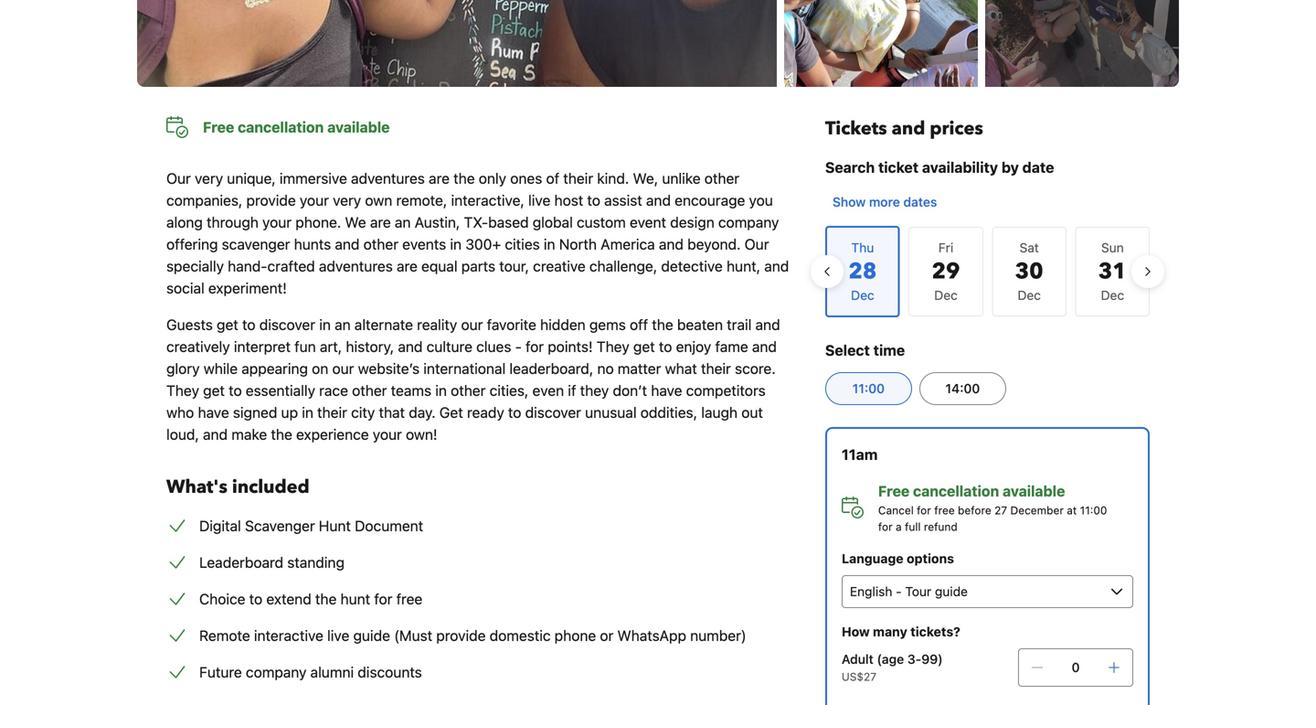 Task type: describe. For each thing, give the bounding box(es) containing it.
select time
[[826, 342, 906, 359]]

specially
[[166, 257, 224, 275]]

in up art,
[[319, 316, 331, 333]]

show
[[833, 194, 866, 209]]

oddities,
[[641, 404, 698, 421]]

their inside our very unique, immersive adventures are the only ones of their kind. we, unlike other companies, provide your very own remote, interactive, live host to assist and encourage you along through your phone. we are an austin, tx-based global custom event design company offering scavenger hunts and other events in 300+ cities in north america and beyond. our specially hand-crafted adventures are equal parts tour, creative challenge, detective hunt, and social experiment!
[[564, 170, 594, 187]]

of
[[546, 170, 560, 187]]

free for free cancellation available
[[203, 118, 234, 136]]

(must
[[394, 627, 433, 644]]

dates
[[904, 194, 938, 209]]

ready
[[467, 404, 505, 421]]

region containing 29
[[811, 219, 1165, 325]]

refund
[[924, 520, 958, 533]]

on
[[312, 360, 329, 377]]

don't
[[613, 382, 648, 399]]

1 horizontal spatial our
[[461, 316, 483, 333]]

art,
[[320, 338, 342, 355]]

99)
[[922, 652, 943, 667]]

to inside our very unique, immersive adventures are the only ones of their kind. we, unlike other companies, provide your very own remote, interactive, live host to assist and encourage you along through your phone. we are an austin, tx-based global custom event design company offering scavenger hunts and other events in 300+ cities in north america and beyond. our specially hand-crafted adventures are equal parts tour, creative challenge, detective hunt, and social experiment!
[[588, 192, 601, 209]]

adult
[[842, 652, 874, 667]]

sun
[[1102, 240, 1125, 255]]

tour,
[[500, 257, 530, 275]]

tickets
[[826, 116, 888, 141]]

leaderboard,
[[510, 360, 594, 377]]

laugh
[[702, 404, 738, 421]]

0 vertical spatial very
[[195, 170, 223, 187]]

interactive,
[[451, 192, 525, 209]]

2 vertical spatial are
[[397, 257, 418, 275]]

what's included
[[166, 475, 310, 500]]

0 horizontal spatial they
[[166, 382, 199, 399]]

to up "interpret"
[[242, 316, 256, 333]]

own!
[[406, 426, 438, 443]]

show more dates button
[[826, 186, 945, 219]]

27
[[995, 504, 1008, 517]]

-
[[515, 338, 522, 355]]

design
[[671, 214, 715, 231]]

to down cities,
[[508, 404, 522, 421]]

14:00
[[946, 381, 981, 396]]

3-
[[908, 652, 922, 667]]

unusual
[[585, 404, 637, 421]]

0 vertical spatial they
[[597, 338, 630, 355]]

0 horizontal spatial their
[[317, 404, 347, 421]]

custom
[[577, 214, 626, 231]]

in up equal
[[450, 235, 462, 253]]

america
[[601, 235, 655, 253]]

tx-
[[464, 214, 488, 231]]

hunts
[[294, 235, 331, 253]]

hunt,
[[727, 257, 761, 275]]

the left the hunt
[[315, 590, 337, 608]]

how
[[842, 624, 870, 639]]

parts
[[462, 257, 496, 275]]

no
[[598, 360, 614, 377]]

an inside our very unique, immersive adventures are the only ones of their kind. we, unlike other companies, provide your very own remote, interactive, live host to assist and encourage you along through your phone. we are an austin, tx-based global custom event design company offering scavenger hunts and other events in 300+ cities in north america and beyond. our specially hand-crafted adventures are equal parts tour, creative challenge, detective hunt, and social experiment!
[[395, 214, 411, 231]]

company inside our very unique, immersive adventures are the only ones of their kind. we, unlike other companies, provide your very own remote, interactive, live host to assist and encourage you along through your phone. we are an austin, tx-based global custom event design company offering scavenger hunts and other events in 300+ cities in north america and beyond. our specially hand-crafted adventures are equal parts tour, creative challenge, detective hunt, and social experiment!
[[719, 214, 780, 231]]

and up ticket
[[892, 116, 926, 141]]

cancellation for free cancellation available
[[238, 118, 324, 136]]

own
[[365, 192, 393, 209]]

fri
[[939, 240, 954, 255]]

equal
[[422, 257, 458, 275]]

in down global
[[544, 235, 556, 253]]

phone
[[555, 627, 596, 644]]

experience
[[296, 426, 369, 443]]

free for free cancellation available cancel for free before 27 december at 11:00 for a full refund
[[879, 482, 910, 500]]

encourage
[[675, 192, 746, 209]]

sat
[[1020, 240, 1040, 255]]

0 vertical spatial our
[[166, 170, 191, 187]]

other down international
[[451, 382, 486, 399]]

1 vertical spatial discover
[[526, 404, 582, 421]]

host
[[555, 192, 584, 209]]

for up full
[[917, 504, 932, 517]]

international
[[424, 360, 506, 377]]

domestic
[[490, 627, 551, 644]]

tickets and prices
[[826, 116, 984, 141]]

that
[[379, 404, 405, 421]]

the right off
[[652, 316, 674, 333]]

full
[[905, 520, 921, 533]]

event
[[630, 214, 667, 231]]

document
[[355, 517, 424, 535]]

north
[[559, 235, 597, 253]]

scavenger
[[245, 517, 315, 535]]

alumni
[[311, 663, 354, 681]]

clues
[[477, 338, 512, 355]]

signed
[[233, 404, 277, 421]]

free cancellation available
[[203, 118, 390, 136]]

1 horizontal spatial provide
[[436, 627, 486, 644]]

1 vertical spatial adventures
[[319, 257, 393, 275]]

challenge,
[[590, 257, 658, 275]]

2 vertical spatial get
[[203, 382, 225, 399]]

included
[[232, 475, 310, 500]]

choice to extend the hunt for free
[[199, 590, 423, 608]]

to down "while"
[[229, 382, 242, 399]]

scavenger
[[222, 235, 290, 253]]

before
[[958, 504, 992, 517]]

and right the trail
[[756, 316, 781, 333]]

free inside free cancellation available cancel for free before 27 december at 11:00 for a full refund
[[935, 504, 955, 517]]

more
[[870, 194, 901, 209]]

31
[[1099, 257, 1127, 287]]

extend
[[266, 590, 312, 608]]

0 horizontal spatial 11:00
[[853, 381, 885, 396]]

and up event
[[647, 192, 671, 209]]

only
[[479, 170, 507, 187]]

fri 29 dec
[[932, 240, 961, 303]]

other down we
[[364, 235, 399, 253]]

austin,
[[415, 214, 460, 231]]

number)
[[691, 627, 747, 644]]

0 vertical spatial get
[[217, 316, 239, 333]]

ones
[[511, 170, 543, 187]]

the down up
[[271, 426, 292, 443]]

at
[[1067, 504, 1078, 517]]

us$27
[[842, 670, 877, 683]]

hand-
[[228, 257, 268, 275]]

guide
[[353, 627, 390, 644]]

matter
[[618, 360, 662, 377]]

they
[[580, 382, 609, 399]]

1 horizontal spatial our
[[745, 235, 770, 253]]

remote,
[[396, 192, 447, 209]]

your inside guests get to discover in an alternate reality our favorite hidden gems off the beaten trail and creatively interpret fun art, history, and culture clues - for points! they get to enjoy fame and glory while appearing on our website's international leaderboard, no matter what their score. they get to essentially race other teams in other cities, even if they don't have competitors who have signed up in their city that day. get ready to discover unusual oddities, laugh out loud, and make the experience your own!
[[373, 426, 402, 443]]

guests
[[166, 316, 213, 333]]

gems
[[590, 316, 626, 333]]



Task type: vqa. For each thing, say whether or not it's contained in the screenshot.


Task type: locate. For each thing, give the bounding box(es) containing it.
based
[[488, 214, 529, 231]]

our
[[166, 170, 191, 187], [745, 235, 770, 253]]

0 horizontal spatial have
[[198, 404, 229, 421]]

your
[[300, 192, 329, 209], [263, 214, 292, 231], [373, 426, 402, 443]]

0 vertical spatial available
[[327, 118, 390, 136]]

provide
[[246, 192, 296, 209], [436, 627, 486, 644]]

loud,
[[166, 426, 199, 443]]

phone.
[[296, 214, 341, 231]]

1 vertical spatial provide
[[436, 627, 486, 644]]

our right on
[[332, 360, 354, 377]]

to left extend
[[249, 590, 263, 608]]

in
[[450, 235, 462, 253], [544, 235, 556, 253], [319, 316, 331, 333], [436, 382, 447, 399], [302, 404, 314, 421]]

remote interactive live guide (must provide domestic phone or whatsapp number)
[[199, 627, 747, 644]]

enjoy
[[676, 338, 712, 355]]

december
[[1011, 504, 1064, 517]]

very up companies, at the top left
[[195, 170, 223, 187]]

1 horizontal spatial dec
[[1018, 288, 1042, 303]]

1 horizontal spatial their
[[564, 170, 594, 187]]

1 horizontal spatial are
[[397, 257, 418, 275]]

2 horizontal spatial are
[[429, 170, 450, 187]]

0 horizontal spatial an
[[335, 316, 351, 333]]

score.
[[735, 360, 776, 377]]

1 horizontal spatial they
[[597, 338, 630, 355]]

your down that
[[373, 426, 402, 443]]

1 dec from the left
[[935, 288, 958, 303]]

2 vertical spatial your
[[373, 426, 402, 443]]

discover up fun
[[259, 316, 316, 333]]

city
[[351, 404, 375, 421]]

0 horizontal spatial very
[[195, 170, 223, 187]]

out
[[742, 404, 764, 421]]

show more dates
[[833, 194, 938, 209]]

other up city
[[352, 382, 387, 399]]

live left guide
[[327, 627, 350, 644]]

0 horizontal spatial company
[[246, 663, 307, 681]]

cities,
[[490, 382, 529, 399]]

1 horizontal spatial free
[[935, 504, 955, 517]]

dec for 31
[[1102, 288, 1125, 303]]

1 vertical spatial are
[[370, 214, 391, 231]]

our up clues
[[461, 316, 483, 333]]

select
[[826, 342, 871, 359]]

2 horizontal spatial their
[[701, 360, 731, 377]]

company down the you
[[719, 214, 780, 231]]

11:00 down select time
[[853, 381, 885, 396]]

1 horizontal spatial live
[[529, 192, 551, 209]]

offering
[[166, 235, 218, 253]]

are down events at the top left
[[397, 257, 418, 275]]

future company alumni discounts
[[199, 663, 422, 681]]

0 horizontal spatial cancellation
[[238, 118, 324, 136]]

0 vertical spatial cancellation
[[238, 118, 324, 136]]

our very unique, immersive adventures are the only ones of their kind. we, unlike other companies, provide your very own remote, interactive, live host to assist and encourage you along through your phone. we are an austin, tx-based global custom event design company offering scavenger hunts and other events in 300+ cities in north america and beyond. our specially hand-crafted adventures are equal parts tour, creative challenge, detective hunt, and social experiment!
[[166, 170, 789, 297]]

what's
[[166, 475, 228, 500]]

provide down the unique,
[[246, 192, 296, 209]]

cancellation up the unique,
[[238, 118, 324, 136]]

fun
[[295, 338, 316, 355]]

and up website's
[[398, 338, 423, 355]]

social
[[166, 279, 205, 297]]

11:00 inside free cancellation available cancel for free before 27 december at 11:00 for a full refund
[[1081, 504, 1108, 517]]

get
[[440, 404, 463, 421]]

for inside guests get to discover in an alternate reality our favorite hidden gems off the beaten trail and creatively interpret fun art, history, and culture clues - for points! they get to enjoy fame and glory while appearing on our website's international leaderboard, no matter what their score. they get to essentially race other teams in other cities, even if they don't have competitors who have signed up in their city that day. get ready to discover unusual oddities, laugh out loud, and make the experience your own!
[[526, 338, 544, 355]]

free up the unique,
[[203, 118, 234, 136]]

and right loud,
[[203, 426, 228, 443]]

live inside our very unique, immersive adventures are the only ones of their kind. we, unlike other companies, provide your very own remote, interactive, live host to assist and encourage you along through your phone. we are an austin, tx-based global custom event design company offering scavenger hunts and other events in 300+ cities in north america and beyond. our specially hand-crafted adventures are equal parts tour, creative challenge, detective hunt, and social experiment!
[[529, 192, 551, 209]]

dec for 30
[[1018, 288, 1042, 303]]

cancellation up before
[[914, 482, 1000, 500]]

have right who
[[198, 404, 229, 421]]

provide right (must at the bottom left of page
[[436, 627, 486, 644]]

free up (must at the bottom left of page
[[397, 590, 423, 608]]

they down gems
[[597, 338, 630, 355]]

0 vertical spatial your
[[300, 192, 329, 209]]

dec inside sun 31 dec
[[1102, 288, 1125, 303]]

0 horizontal spatial your
[[263, 214, 292, 231]]

dec inside fri 29 dec
[[935, 288, 958, 303]]

unlike
[[662, 170, 701, 187]]

leaderboard standing
[[199, 554, 345, 571]]

crafted
[[268, 257, 315, 275]]

while
[[204, 360, 238, 377]]

0 vertical spatial 11:00
[[853, 381, 885, 396]]

other up the encourage
[[705, 170, 740, 187]]

1 horizontal spatial available
[[1003, 482, 1066, 500]]

their up experience
[[317, 404, 347, 421]]

discover down even
[[526, 404, 582, 421]]

our up companies, at the top left
[[166, 170, 191, 187]]

for right -
[[526, 338, 544, 355]]

in right up
[[302, 404, 314, 421]]

0 vertical spatial free
[[935, 504, 955, 517]]

and up detective
[[659, 235, 684, 253]]

your down immersive
[[300, 192, 329, 209]]

1 horizontal spatial cancellation
[[914, 482, 1000, 500]]

live down ones
[[529, 192, 551, 209]]

cancellation
[[238, 118, 324, 136], [914, 482, 1000, 500]]

0 horizontal spatial discover
[[259, 316, 316, 333]]

available up immersive
[[327, 118, 390, 136]]

teams
[[391, 382, 432, 399]]

1 vertical spatial free
[[879, 482, 910, 500]]

1 horizontal spatial company
[[719, 214, 780, 231]]

who
[[166, 404, 194, 421]]

language
[[842, 551, 904, 566]]

1 horizontal spatial discover
[[526, 404, 582, 421]]

fame
[[716, 338, 749, 355]]

essentially
[[246, 382, 315, 399]]

for left a
[[879, 520, 893, 533]]

beaten
[[678, 316, 723, 333]]

provide inside our very unique, immersive adventures are the only ones of their kind. we, unlike other companies, provide your very own remote, interactive, live host to assist and encourage you along through your phone. we are an austin, tx-based global custom event design company offering scavenger hunts and other events in 300+ cities in north america and beyond. our specially hand-crafted adventures are equal parts tour, creative challenge, detective hunt, and social experiment!
[[246, 192, 296, 209]]

points!
[[548, 338, 593, 355]]

dec down 30
[[1018, 288, 1042, 303]]

even
[[533, 382, 564, 399]]

beyond.
[[688, 235, 741, 253]]

1 vertical spatial an
[[335, 316, 351, 333]]

are up remote,
[[429, 170, 450, 187]]

1 vertical spatial free
[[397, 590, 423, 608]]

if
[[568, 382, 577, 399]]

your up scavenger
[[263, 214, 292, 231]]

0 horizontal spatial free
[[203, 118, 234, 136]]

1 vertical spatial cancellation
[[914, 482, 1000, 500]]

and down we
[[335, 235, 360, 253]]

30
[[1016, 257, 1044, 287]]

we
[[345, 214, 366, 231]]

11:00 right at
[[1081, 504, 1108, 517]]

our up hunt,
[[745, 235, 770, 253]]

an inside guests get to discover in an alternate reality our favorite hidden gems off the beaten trail and creatively interpret fun art, history, and culture clues - for points! they get to enjoy fame and glory while appearing on our website's international leaderboard, no matter what their score. they get to essentially race other teams in other cities, even if they don't have competitors who have signed up in their city that day. get ready to discover unusual oddities, laugh out loud, and make the experience your own!
[[335, 316, 351, 333]]

3 dec from the left
[[1102, 288, 1125, 303]]

they
[[597, 338, 630, 355], [166, 382, 199, 399]]

have up oddities,
[[651, 382, 683, 399]]

0 vertical spatial company
[[719, 214, 780, 231]]

very up we
[[333, 192, 361, 209]]

prices
[[930, 116, 984, 141]]

0 vertical spatial adventures
[[351, 170, 425, 187]]

available up december on the right bottom
[[1003, 482, 1066, 500]]

in up get
[[436, 382, 447, 399]]

dec inside sat 30 dec
[[1018, 288, 1042, 303]]

available inside free cancellation available cancel for free before 27 december at 11:00 for a full refund
[[1003, 482, 1066, 500]]

2 horizontal spatial your
[[373, 426, 402, 443]]

global
[[533, 214, 573, 231]]

adventures
[[351, 170, 425, 187], [319, 257, 393, 275]]

2 vertical spatial their
[[317, 404, 347, 421]]

and right hunt,
[[765, 257, 789, 275]]

an up art,
[[335, 316, 351, 333]]

1 vertical spatial live
[[327, 627, 350, 644]]

have
[[651, 382, 683, 399], [198, 404, 229, 421]]

1 horizontal spatial 11:00
[[1081, 504, 1108, 517]]

make
[[232, 426, 267, 443]]

1 horizontal spatial have
[[651, 382, 683, 399]]

guests get to discover in an alternate reality our favorite hidden gems off the beaten trail and creatively interpret fun art, history, and culture clues - for points! they get to enjoy fame and glory while appearing on our website's international leaderboard, no matter what their score. they get to essentially race other teams in other cities, even if they don't have competitors who have signed up in their city that day. get ready to discover unusual oddities, laugh out loud, and make the experience your own!
[[166, 316, 781, 443]]

1 vertical spatial 11:00
[[1081, 504, 1108, 517]]

0 horizontal spatial available
[[327, 118, 390, 136]]

1 vertical spatial very
[[333, 192, 361, 209]]

1 vertical spatial get
[[634, 338, 655, 355]]

appearing
[[242, 360, 308, 377]]

free
[[935, 504, 955, 517], [397, 590, 423, 608]]

get up creatively
[[217, 316, 239, 333]]

1 vertical spatial they
[[166, 382, 199, 399]]

0 horizontal spatial free
[[397, 590, 423, 608]]

1 horizontal spatial free
[[879, 482, 910, 500]]

1 horizontal spatial your
[[300, 192, 329, 209]]

0 horizontal spatial dec
[[935, 288, 958, 303]]

0 vertical spatial our
[[461, 316, 483, 333]]

race
[[319, 382, 348, 399]]

get up matter
[[634, 338, 655, 355]]

the left only
[[454, 170, 475, 187]]

competitors
[[686, 382, 766, 399]]

free inside free cancellation available cancel for free before 27 december at 11:00 for a full refund
[[879, 482, 910, 500]]

0 vertical spatial have
[[651, 382, 683, 399]]

1 vertical spatial company
[[246, 663, 307, 681]]

to up what
[[659, 338, 673, 355]]

adult (age 3-99) us$27
[[842, 652, 943, 683]]

get down "while"
[[203, 382, 225, 399]]

the
[[454, 170, 475, 187], [652, 316, 674, 333], [271, 426, 292, 443], [315, 590, 337, 608]]

1 vertical spatial available
[[1003, 482, 1066, 500]]

1 horizontal spatial an
[[395, 214, 411, 231]]

their up competitors
[[701, 360, 731, 377]]

0 horizontal spatial are
[[370, 214, 391, 231]]

cities
[[505, 235, 540, 253]]

cancellation for free cancellation available cancel for free before 27 december at 11:00 for a full refund
[[914, 482, 1000, 500]]

0 vertical spatial free
[[203, 118, 234, 136]]

and up 'score.'
[[753, 338, 777, 355]]

they down glory
[[166, 382, 199, 399]]

or
[[600, 627, 614, 644]]

day.
[[409, 404, 436, 421]]

available for free cancellation available
[[327, 118, 390, 136]]

along
[[166, 214, 203, 231]]

0 vertical spatial provide
[[246, 192, 296, 209]]

(age
[[877, 652, 905, 667]]

reality
[[417, 316, 458, 333]]

0 vertical spatial discover
[[259, 316, 316, 333]]

0 horizontal spatial our
[[332, 360, 354, 377]]

interactive
[[254, 627, 324, 644]]

search
[[826, 159, 875, 176]]

options
[[907, 551, 955, 566]]

dec down the 29
[[935, 288, 958, 303]]

0 vertical spatial an
[[395, 214, 411, 231]]

dec down 31
[[1102, 288, 1125, 303]]

free up cancel
[[879, 482, 910, 500]]

glory
[[166, 360, 200, 377]]

hunt
[[341, 590, 371, 608]]

1 horizontal spatial very
[[333, 192, 361, 209]]

whatsapp
[[618, 627, 687, 644]]

dec for 29
[[935, 288, 958, 303]]

cancellation inside free cancellation available cancel for free before 27 december at 11:00 for a full refund
[[914, 482, 1000, 500]]

region
[[811, 219, 1165, 325]]

other
[[705, 170, 740, 187], [364, 235, 399, 253], [352, 382, 387, 399], [451, 382, 486, 399]]

0 vertical spatial are
[[429, 170, 450, 187]]

2 horizontal spatial dec
[[1102, 288, 1125, 303]]

0 horizontal spatial our
[[166, 170, 191, 187]]

1 vertical spatial our
[[745, 235, 770, 253]]

future
[[199, 663, 242, 681]]

creatively
[[166, 338, 230, 355]]

time
[[874, 342, 906, 359]]

1 vertical spatial their
[[701, 360, 731, 377]]

a
[[896, 520, 902, 533]]

29
[[932, 257, 961, 287]]

interpret
[[234, 338, 291, 355]]

0 horizontal spatial provide
[[246, 192, 296, 209]]

choice
[[199, 590, 246, 608]]

the inside our very unique, immersive adventures are the only ones of their kind. we, unlike other companies, provide your very own remote, interactive, live host to assist and encourage you along through your phone. we are an austin, tx-based global custom event design company offering scavenger hunts and other events in 300+ cities in north america and beyond. our specially hand-crafted adventures are equal parts tour, creative challenge, detective hunt, and social experiment!
[[454, 170, 475, 187]]

adventures down we
[[319, 257, 393, 275]]

0 vertical spatial live
[[529, 192, 551, 209]]

available for free cancellation available cancel for free before 27 december at 11:00 for a full refund
[[1003, 482, 1066, 500]]

discounts
[[358, 663, 422, 681]]

1 vertical spatial our
[[332, 360, 354, 377]]

an down remote,
[[395, 214, 411, 231]]

for right the hunt
[[374, 590, 393, 608]]

1 vertical spatial your
[[263, 214, 292, 231]]

their up host
[[564, 170, 594, 187]]

to up custom
[[588, 192, 601, 209]]

adventures up own
[[351, 170, 425, 187]]

0 vertical spatial their
[[564, 170, 594, 187]]

1 vertical spatial have
[[198, 404, 229, 421]]

live
[[529, 192, 551, 209], [327, 627, 350, 644]]

are down own
[[370, 214, 391, 231]]

their
[[564, 170, 594, 187], [701, 360, 731, 377], [317, 404, 347, 421]]

2 dec from the left
[[1018, 288, 1042, 303]]

get
[[217, 316, 239, 333], [634, 338, 655, 355], [203, 382, 225, 399]]

company down interactive
[[246, 663, 307, 681]]

0 horizontal spatial live
[[327, 627, 350, 644]]

free up 'refund'
[[935, 504, 955, 517]]



